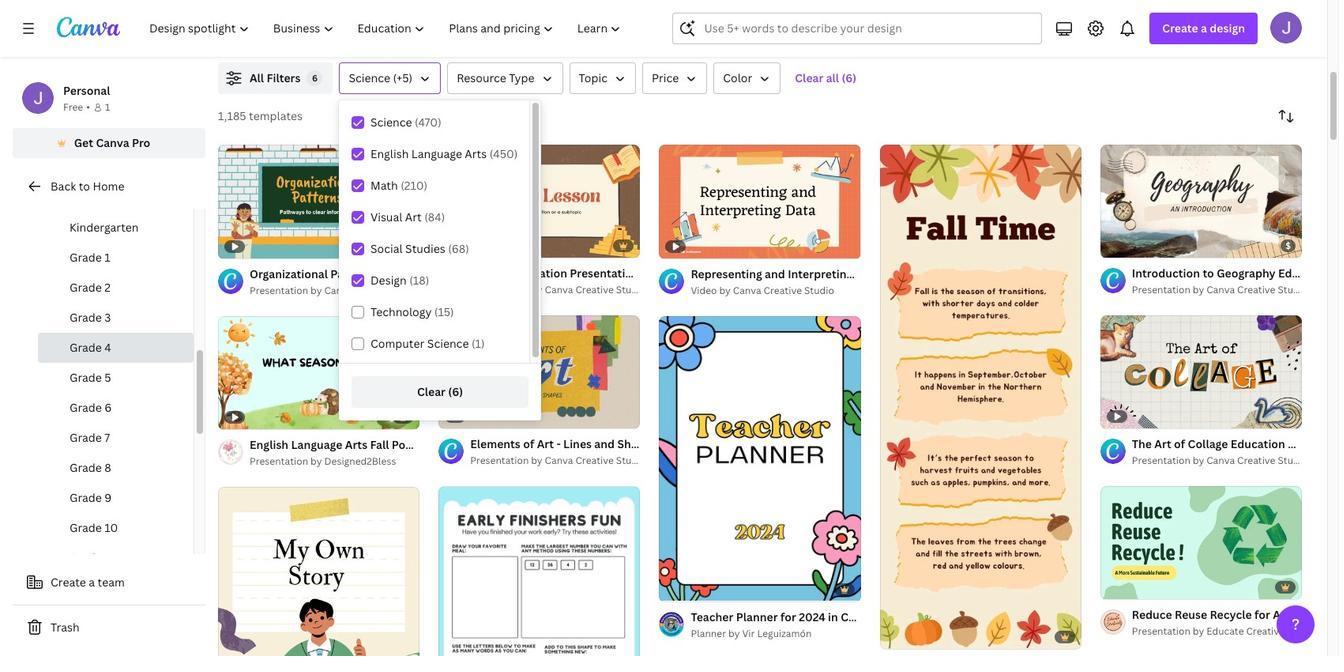 Task type: locate. For each thing, give the bounding box(es) containing it.
lesson inside energy transformation lesson by canva creative studio
[[1116, 28, 1148, 42]]

kindergarten
[[70, 220, 139, 235]]

reduce reuse recycle for a sustainable future education presentation in green blue illustrative style image
[[1101, 486, 1303, 600]]

of
[[1119, 239, 1127, 250], [1119, 580, 1127, 592], [677, 582, 686, 594]]

by inside teacher planner for 2024 in colorful pop retro flowers style planner by vir leguizamón
[[729, 626, 740, 640]]

of inside "link"
[[677, 582, 686, 594]]

video
[[691, 283, 717, 297]]

introduction for introduction to electricity
[[539, 11, 607, 26]]

art
[[405, 209, 422, 224]]

lesson by canva creative studio link down the waves
[[250, 28, 488, 43]]

2 lesson by canva creative studio link from the left
[[539, 28, 777, 43]]

pro
[[132, 135, 150, 150]]

grade 9
[[70, 490, 112, 505]]

pre-school
[[70, 190, 127, 205]]

1 vertical spatial science
[[371, 115, 412, 130]]

introduction inside the introduction to electricity lesson by canva creative studio
[[539, 11, 607, 26]]

presentation by educate creatively link
[[1132, 624, 1303, 640]]

canva inside the introduction to electricity lesson by canva creative studio
[[587, 28, 615, 42]]

lesson by canva creative studio link down cycle
[[827, 28, 1065, 43]]

grade left 5
[[70, 370, 102, 385]]

the water cycle link
[[827, 10, 1065, 28]]

to
[[321, 11, 332, 26], [609, 11, 621, 26], [79, 179, 90, 194]]

lesson for the water cycle
[[827, 28, 859, 42]]

energy transformation link
[[1116, 10, 1340, 28]]

create inside "dropdown button"
[[1163, 21, 1199, 36]]

6 grade from the top
[[70, 400, 102, 415]]

grade left 4
[[70, 340, 102, 355]]

grade left 3 at the left top of the page
[[70, 310, 102, 325]]

0 horizontal spatial 10
[[105, 520, 118, 535]]

clear inside button
[[417, 384, 446, 399]]

0 vertical spatial science
[[349, 70, 390, 85]]

1 horizontal spatial 6
[[312, 72, 318, 84]]

grade 7 link
[[38, 423, 194, 453]]

1 vertical spatial 10
[[1129, 580, 1140, 592]]

1 for 1
[[105, 100, 110, 114]]

introduction to waves lesson by canva creative studio
[[250, 11, 399, 42]]

resource type
[[457, 70, 535, 85]]

0 horizontal spatial clear
[[417, 384, 446, 399]]

grade
[[70, 250, 102, 265], [70, 280, 102, 295], [70, 310, 102, 325], [70, 340, 102, 355], [70, 370, 102, 385], [70, 400, 102, 415], [70, 430, 102, 445], [70, 460, 102, 475], [70, 490, 102, 505], [70, 520, 102, 535], [70, 550, 102, 565]]

1 introduction from the left
[[250, 11, 318, 26]]

presentation
[[470, 283, 529, 296], [1132, 283, 1191, 296], [250, 283, 308, 297], [470, 454, 529, 467], [1132, 454, 1191, 467], [250, 455, 308, 468], [1132, 625, 1191, 638]]

(6)
[[842, 70, 857, 85], [448, 384, 463, 399]]

get
[[74, 135, 93, 150]]

creative inside the introduction to electricity lesson by canva creative studio
[[617, 28, 656, 42]]

of for presentation by canva creative studio
[[1119, 239, 1127, 250]]

visual
[[371, 209, 403, 224]]

lesson by canva creative studio link down transformation
[[1116, 28, 1340, 43]]

introduction to electricity link
[[539, 10, 777, 28]]

personal
[[63, 83, 110, 98]]

1 inside "link"
[[671, 582, 675, 594]]

a inside "button"
[[89, 575, 95, 590]]

lesson up topic button on the top left
[[539, 28, 571, 42]]

a left team
[[89, 575, 95, 590]]

grade for grade 3
[[70, 310, 102, 325]]

11 grade from the top
[[70, 550, 102, 565]]

creative
[[328, 28, 367, 42], [617, 28, 656, 42], [906, 28, 944, 42], [1195, 28, 1233, 42], [576, 283, 614, 296], [1238, 283, 1276, 296], [355, 283, 393, 297], [764, 283, 802, 297], [576, 454, 614, 467], [1238, 454, 1276, 467]]

10 grade from the top
[[70, 520, 102, 535]]

lesson by canva creative studio link down electricity
[[539, 28, 777, 43]]

(18)
[[410, 273, 429, 288]]

1 horizontal spatial a
[[1201, 21, 1208, 36]]

by inside the water cycle lesson by canva creative studio
[[862, 28, 873, 42]]

0 vertical spatial (6)
[[842, 70, 857, 85]]

lesson up all
[[250, 28, 282, 42]]

0 vertical spatial clear
[[795, 70, 824, 85]]

science for science (+5)
[[349, 70, 390, 85]]

create a team button
[[13, 567, 206, 598]]

visual art (84)
[[371, 209, 445, 224]]

grade 10
[[70, 520, 118, 535]]

(84)
[[425, 209, 445, 224]]

by inside video by canva creative studio link
[[720, 283, 731, 297]]

grade down grade 9
[[70, 520, 102, 535]]

3 lesson from the left
[[827, 28, 859, 42]]

1 for 1 of 10
[[1112, 580, 1117, 592]]

3 lesson by canva creative studio link from the left
[[827, 28, 1065, 43]]

lesson
[[250, 28, 282, 42], [539, 28, 571, 42], [827, 28, 859, 42], [1116, 28, 1148, 42]]

1 horizontal spatial create
[[1163, 21, 1199, 36]]

english
[[371, 146, 409, 161]]

5 grade from the top
[[70, 370, 102, 385]]

create a team
[[51, 575, 125, 590]]

introduction
[[250, 11, 318, 26], [539, 11, 607, 26]]

1 of 25 link
[[660, 316, 861, 601]]

to inside the introduction to electricity lesson by canva creative studio
[[609, 11, 621, 26]]

lesson inside the introduction to electricity lesson by canva creative studio
[[539, 28, 571, 42]]

canva
[[298, 28, 326, 42], [587, 28, 615, 42], [875, 28, 904, 42], [1164, 28, 1192, 42], [96, 135, 129, 150], [545, 283, 573, 296], [1207, 283, 1235, 296], [324, 283, 353, 297], [733, 283, 762, 297], [545, 454, 573, 467], [1207, 454, 1235, 467]]

grade left "2"
[[70, 280, 102, 295]]

introduction inside introduction to waves lesson by canva creative studio
[[250, 11, 318, 26]]

(6) inside the clear (6) button
[[448, 384, 463, 399]]

0 horizontal spatial 6
[[105, 400, 112, 415]]

science (+5) button
[[339, 62, 441, 94]]

1 for 1 of 9
[[1112, 239, 1117, 250]]

to left the waves
[[321, 11, 332, 26]]

by inside presentation by educate creatively link
[[1193, 625, 1205, 638]]

create a design button
[[1150, 13, 1258, 44]]

lesson inside introduction to waves lesson by canva creative studio
[[250, 28, 282, 42]]

6 filter options selected element
[[307, 70, 323, 86]]

for
[[781, 609, 797, 624]]

presentation by canva creative studio
[[470, 283, 646, 296], [1132, 283, 1308, 296], [250, 283, 426, 297], [470, 454, 646, 467], [1132, 454, 1308, 467]]

grade 6
[[70, 400, 112, 415]]

science left (+5)
[[349, 70, 390, 85]]

grade 8
[[70, 460, 111, 475]]

clear down 'computer science (1)'
[[417, 384, 446, 399]]

introduction to geography education presentation in a brown and beige scrapbook style image
[[1101, 144, 1303, 258]]

designed2bless
[[324, 455, 396, 468]]

lesson by canva creative studio link for energy transformation
[[1116, 28, 1340, 43]]

None search field
[[673, 13, 1043, 44]]

8 grade from the top
[[70, 460, 102, 475]]

to inside back to home link
[[79, 179, 90, 194]]

introduction up filters
[[250, 11, 318, 26]]

1 lesson from the left
[[250, 28, 282, 42]]

1 vertical spatial planner
[[691, 626, 727, 640]]

1 horizontal spatial 9
[[1129, 239, 1135, 250]]

clear left all
[[795, 70, 824, 85]]

canva inside introduction to waves lesson by canva creative studio
[[298, 28, 326, 42]]

grade down grade 8
[[70, 490, 102, 505]]

grade for grade 8
[[70, 460, 102, 475]]

9
[[1129, 239, 1135, 250], [105, 490, 112, 505]]

1 vertical spatial a
[[89, 575, 95, 590]]

0 vertical spatial 6
[[312, 72, 318, 84]]

kindergarten link
[[38, 213, 194, 243]]

9 grade from the top
[[70, 490, 102, 505]]

(6) right all
[[842, 70, 857, 85]]

grade up the grade 7
[[70, 400, 102, 415]]

1 horizontal spatial (6)
[[842, 70, 857, 85]]

0 vertical spatial planner
[[736, 609, 778, 624]]

grade 7
[[70, 430, 110, 445]]

6 down 5
[[105, 400, 112, 415]]

english language arts (450)
[[371, 146, 518, 161]]

0 vertical spatial 9
[[1129, 239, 1135, 250]]

topic
[[579, 70, 608, 85]]

grade up the grade 2
[[70, 250, 102, 265]]

11
[[105, 550, 116, 565]]

canva inside energy transformation lesson by canva creative studio
[[1164, 28, 1192, 42]]

4 lesson by canva creative studio link from the left
[[1116, 28, 1340, 43]]

2 horizontal spatial to
[[609, 11, 621, 26]]

2 vertical spatial science
[[427, 336, 469, 351]]

2 grade from the top
[[70, 280, 102, 295]]

(6) down 'computer science (1)'
[[448, 384, 463, 399]]

grade left 7
[[70, 430, 102, 445]]

4 grade from the top
[[70, 340, 102, 355]]

1 vertical spatial create
[[51, 575, 86, 590]]

7 grade from the top
[[70, 430, 102, 445]]

grade for grade 5
[[70, 370, 102, 385]]

studio inside energy transformation lesson by canva creative studio
[[1235, 28, 1265, 42]]

1 horizontal spatial introduction
[[539, 11, 607, 26]]

grade 11 link
[[38, 543, 194, 573]]

0 horizontal spatial planner
[[691, 626, 727, 640]]

3 grade from the top
[[70, 310, 102, 325]]

2 lesson from the left
[[539, 28, 571, 42]]

introduction up "topic"
[[539, 11, 607, 26]]

lesson inside the water cycle lesson by canva creative studio
[[827, 28, 859, 42]]

resource type button
[[447, 62, 563, 94]]

lesson by canva creative studio link
[[250, 28, 488, 43], [539, 28, 777, 43], [827, 28, 1065, 43], [1116, 28, 1340, 43]]

to inside introduction to waves lesson by canva creative studio
[[321, 11, 332, 26]]

grade for grade 4
[[70, 340, 102, 355]]

all
[[826, 70, 839, 85]]

create down energy transformation image
[[1163, 21, 1199, 36]]

grade 1 link
[[38, 243, 194, 273]]

grade 2
[[70, 280, 111, 295]]

clear inside clear all (6) button
[[795, 70, 824, 85]]

grade for grade 11
[[70, 550, 102, 565]]

4 lesson from the left
[[1116, 28, 1148, 42]]

1 vertical spatial (6)
[[448, 384, 463, 399]]

by inside introduction to waves lesson by canva creative studio
[[284, 28, 295, 42]]

1 horizontal spatial 10
[[1129, 580, 1140, 592]]

grade inside "link"
[[70, 550, 102, 565]]

type
[[509, 70, 535, 85]]

grade up 'create a team'
[[70, 550, 102, 565]]

a left design
[[1201, 21, 1208, 36]]

1 of 10
[[1112, 580, 1140, 592]]

a for design
[[1201, 21, 1208, 36]]

grade 5 link
[[38, 363, 194, 393]]

clear all (6)
[[795, 70, 857, 85]]

jacob simon image
[[1271, 12, 1303, 43]]

grade left 8
[[70, 460, 102, 475]]

1 horizontal spatial to
[[321, 11, 332, 26]]

0 horizontal spatial a
[[89, 575, 95, 590]]

all filters
[[250, 70, 301, 85]]

studio inside introduction to waves lesson by canva creative studio
[[369, 28, 399, 42]]

0 horizontal spatial to
[[79, 179, 90, 194]]

create for create a team
[[51, 575, 86, 590]]

0 horizontal spatial create
[[51, 575, 86, 590]]

lesson by canva creative studio link for introduction to electricity
[[539, 28, 777, 43]]

teacher
[[691, 609, 734, 624]]

6
[[312, 72, 318, 84], [105, 400, 112, 415]]

0 vertical spatial a
[[1201, 21, 1208, 36]]

a inside "dropdown button"
[[1201, 21, 1208, 36]]

by inside presentation by designed2bless link
[[311, 455, 322, 468]]

0 horizontal spatial introduction
[[250, 11, 318, 26]]

10
[[105, 520, 118, 535], [1129, 580, 1140, 592]]

a
[[1201, 21, 1208, 36], [89, 575, 95, 590]]

retro
[[912, 609, 941, 624]]

1 grade from the top
[[70, 250, 102, 265]]

to right back
[[79, 179, 90, 194]]

educate
[[1207, 625, 1245, 638]]

1 vertical spatial clear
[[417, 384, 446, 399]]

math (210)
[[371, 178, 428, 193]]

science up english
[[371, 115, 412, 130]]

history education presentation skeleton in a brown beige yellow friendly handdrawn style image
[[439, 144, 641, 258]]

science inside button
[[349, 70, 390, 85]]

1 vertical spatial 9
[[105, 490, 112, 505]]

create inside "button"
[[51, 575, 86, 590]]

planner down teacher
[[691, 626, 727, 640]]

(68)
[[448, 241, 469, 256]]

video by canva creative studio link
[[691, 283, 861, 298]]

science left (1) in the left of the page
[[427, 336, 469, 351]]

(450)
[[490, 146, 518, 161]]

planner up vir
[[736, 609, 778, 624]]

social studies (68)
[[371, 241, 469, 256]]

style
[[988, 609, 1016, 624]]

0 horizontal spatial (6)
[[448, 384, 463, 399]]

by inside the introduction to electricity lesson by canva creative studio
[[573, 28, 584, 42]]

to left electricity
[[609, 11, 621, 26]]

1 of 25
[[671, 582, 698, 594]]

lesson down energy
[[1116, 28, 1148, 42]]

0 vertical spatial create
[[1163, 21, 1199, 36]]

1 vertical spatial 6
[[105, 400, 112, 415]]

energy
[[1116, 11, 1153, 26]]

6 right filters
[[312, 72, 318, 84]]

create down grade 11
[[51, 575, 86, 590]]

grade for grade 1
[[70, 250, 102, 265]]

1 horizontal spatial clear
[[795, 70, 824, 85]]

lesson down the in the right top of the page
[[827, 28, 859, 42]]

creative inside introduction to waves lesson by canva creative studio
[[328, 28, 367, 42]]

1 lesson by canva creative studio link from the left
[[250, 28, 488, 43]]

home
[[93, 179, 124, 194]]

6 inside 'element'
[[312, 72, 318, 84]]

top level navigation element
[[139, 13, 635, 44]]

grade for grade 6
[[70, 400, 102, 415]]

2 introduction from the left
[[539, 11, 607, 26]]

0 vertical spatial 10
[[105, 520, 118, 535]]



Task type: describe. For each thing, give the bounding box(es) containing it.
by inside energy transformation lesson by canva creative studio
[[1150, 28, 1162, 42]]

colorful
[[841, 609, 885, 624]]

lesson by canva creative studio link for the water cycle
[[827, 28, 1065, 43]]

presentation by designed2bless link
[[250, 454, 420, 470]]

the water cycle lesson by canva creative studio
[[827, 11, 977, 42]]

clear for clear all (6)
[[795, 70, 824, 85]]

studio inside the introduction to electricity lesson by canva creative studio
[[658, 28, 688, 42]]

science (+5)
[[349, 70, 413, 85]]

Search search field
[[705, 13, 1033, 43]]

blue elementary early finishers activity worksheet image
[[439, 487, 641, 656]]

grade 10 link
[[38, 513, 194, 543]]

2024
[[799, 609, 826, 624]]

design
[[1210, 21, 1246, 36]]

free
[[63, 100, 83, 114]]

all
[[250, 70, 264, 85]]

color button
[[714, 62, 781, 94]]

a for team
[[89, 575, 95, 590]]

2
[[105, 280, 111, 295]]

arts
[[465, 146, 487, 161]]

25
[[688, 582, 698, 594]]

1 of 10 link
[[1101, 486, 1303, 600]]

computer science (1)
[[371, 336, 485, 351]]

lesson for introduction to electricity
[[539, 28, 571, 42]]

social
[[371, 241, 403, 256]]

trash link
[[13, 612, 206, 643]]

4
[[105, 340, 111, 355]]

back
[[51, 179, 76, 194]]

back to home link
[[13, 171, 206, 202]]

get canva pro button
[[13, 128, 206, 158]]

1,185
[[218, 108, 246, 123]]

to for home
[[79, 179, 90, 194]]

grade for grade 7
[[70, 430, 102, 445]]

7
[[105, 430, 110, 445]]

introduction for introduction to waves
[[250, 11, 318, 26]]

trash
[[51, 620, 80, 635]]

grade 8 link
[[38, 453, 194, 483]]

1 of 9 link
[[1101, 144, 1303, 258]]

create a design
[[1163, 21, 1246, 36]]

color
[[723, 70, 753, 85]]

(210)
[[401, 178, 428, 193]]

(1)
[[472, 336, 485, 351]]

transformation
[[1156, 11, 1239, 26]]

clear for clear (6)
[[417, 384, 446, 399]]

1,185 templates
[[218, 108, 303, 123]]

create for create a design
[[1163, 21, 1199, 36]]

teacher planner for 2024 in colorful pop retro flowers style image
[[660, 316, 861, 601]]

computer
[[371, 336, 425, 351]]

(470)
[[415, 115, 442, 130]]

creative inside the water cycle lesson by canva creative studio
[[906, 28, 944, 42]]

creative inside energy transformation lesson by canva creative studio
[[1195, 28, 1233, 42]]

in
[[828, 609, 839, 624]]

studio inside the water cycle lesson by canva creative studio
[[947, 28, 977, 42]]

grade for grade 10
[[70, 520, 102, 535]]

canva inside button
[[96, 135, 129, 150]]

Sort by button
[[1271, 100, 1303, 132]]

water
[[850, 11, 882, 26]]

grade 6 link
[[38, 393, 194, 423]]

vir
[[743, 626, 755, 640]]

grade for grade 9
[[70, 490, 102, 505]]

1 for 1 of 25
[[671, 582, 675, 594]]

(15)
[[435, 304, 454, 319]]

to for waves
[[321, 11, 332, 26]]

energy transformation image
[[1084, 0, 1340, 4]]

pre-school link
[[38, 183, 194, 213]]

electricity
[[623, 11, 679, 26]]

grade 3
[[70, 310, 111, 325]]

clear all (6) button
[[787, 62, 865, 94]]

design
[[371, 273, 407, 288]]

grade 3 link
[[38, 303, 194, 333]]

filters
[[267, 70, 301, 85]]

introduction to electricity lesson by canva creative studio
[[539, 11, 688, 42]]

science for science (470)
[[371, 115, 412, 130]]

flowers
[[944, 609, 986, 624]]

presentation by educate creatively
[[1132, 625, 1293, 638]]

fall time educational infographic in orange colors in a simple style image
[[880, 145, 1082, 649]]

0 horizontal spatial 9
[[105, 490, 112, 505]]

lesson for introduction to waves
[[250, 28, 282, 42]]

video by canva creative studio
[[691, 283, 835, 297]]

8
[[105, 460, 111, 475]]

the
[[827, 11, 847, 26]]

elements of a story activity story book in cream green bright and colorful collage style image
[[218, 487, 420, 656]]

get canva pro
[[74, 135, 150, 150]]

teacher planner for 2024 in colorful pop retro flowers style planner by vir leguizamón
[[691, 609, 1016, 640]]

5
[[105, 370, 111, 385]]

free •
[[63, 100, 90, 114]]

waves
[[335, 11, 369, 26]]

grade for grade 2
[[70, 280, 102, 295]]

to for electricity
[[609, 11, 621, 26]]

technology (15)
[[371, 304, 454, 319]]

lesson by canva creative studio link for introduction to waves
[[250, 28, 488, 43]]

science (470)
[[371, 115, 442, 130]]

(+5)
[[393, 70, 413, 85]]

grade 2 link
[[38, 273, 194, 303]]

grade 11
[[70, 550, 116, 565]]

(6) inside clear all (6) button
[[842, 70, 857, 85]]

canva inside the water cycle lesson by canva creative studio
[[875, 28, 904, 42]]

introduction to waves link
[[250, 10, 488, 28]]

price
[[652, 70, 679, 85]]

back to home
[[51, 179, 124, 194]]

•
[[86, 100, 90, 114]]

of for presentation by educate creatively
[[1119, 580, 1127, 592]]

clear (6) button
[[352, 376, 529, 408]]

creatively
[[1247, 625, 1293, 638]]

$
[[1286, 239, 1292, 251]]

clear (6)
[[417, 384, 463, 399]]

school
[[92, 190, 127, 205]]

grade 1
[[70, 250, 110, 265]]

grade 5
[[70, 370, 111, 385]]

grade 9 link
[[38, 483, 194, 513]]

1 horizontal spatial planner
[[736, 609, 778, 624]]



Task type: vqa. For each thing, say whether or not it's contained in the screenshot.


